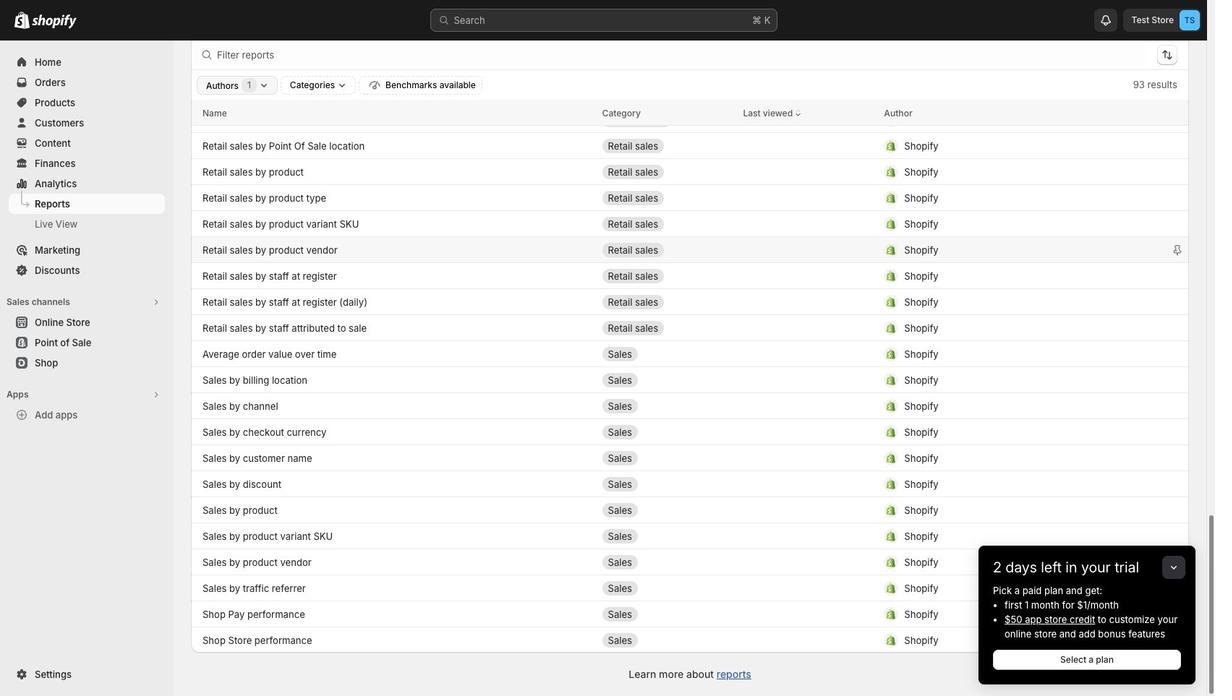 Task type: describe. For each thing, give the bounding box(es) containing it.
19 row from the top
[[191, 419, 1189, 445]]

25 row from the top
[[191, 575, 1189, 601]]

test store image
[[1180, 10, 1200, 30]]

27 row from the top
[[191, 627, 1189, 653]]

8 row from the top
[[191, 132, 1189, 158]]

shopify image
[[14, 12, 30, 29]]

16 row from the top
[[191, 341, 1189, 367]]

20 row from the top
[[191, 445, 1189, 471]]

10 row from the top
[[191, 184, 1189, 211]]

15 row from the top
[[191, 315, 1189, 341]]

11 row from the top
[[191, 211, 1189, 237]]



Task type: vqa. For each thing, say whether or not it's contained in the screenshot.
0.0 TEXT FIELD
no



Task type: locate. For each thing, give the bounding box(es) containing it.
shopify image
[[32, 14, 77, 29]]

23 row from the top
[[191, 523, 1189, 549]]

13 row from the top
[[191, 263, 1189, 289]]

6 row from the top
[[191, 100, 1189, 126]]

12 row from the top
[[191, 237, 1189, 263]]

5 row from the top
[[191, 80, 1189, 106]]

21 row from the top
[[191, 471, 1189, 497]]

18 row from the top
[[191, 393, 1189, 419]]

24 row from the top
[[191, 549, 1189, 575]]

4 row from the top
[[191, 54, 1189, 80]]

22 row from the top
[[191, 497, 1189, 523]]

2 row from the top
[[191, 2, 1189, 28]]

3 row from the top
[[191, 28, 1189, 54]]

Filter reports text field
[[217, 43, 1146, 67]]

row
[[191, 0, 1189, 2], [191, 2, 1189, 28], [191, 28, 1189, 54], [191, 54, 1189, 80], [191, 80, 1189, 106], [191, 100, 1189, 126], [191, 106, 1189, 132], [191, 132, 1189, 158], [191, 158, 1189, 184], [191, 184, 1189, 211], [191, 211, 1189, 237], [191, 237, 1189, 263], [191, 263, 1189, 289], [191, 289, 1189, 315], [191, 315, 1189, 341], [191, 341, 1189, 367], [191, 367, 1189, 393], [191, 393, 1189, 419], [191, 419, 1189, 445], [191, 445, 1189, 471], [191, 471, 1189, 497], [191, 497, 1189, 523], [191, 523, 1189, 549], [191, 549, 1189, 575], [191, 575, 1189, 601], [191, 601, 1189, 627], [191, 627, 1189, 653]]

7 row from the top
[[191, 106, 1189, 132]]

1 row from the top
[[191, 0, 1189, 2]]

9 row from the top
[[191, 158, 1189, 184]]

14 row from the top
[[191, 289, 1189, 315]]

list of reports table
[[191, 0, 1189, 653]]

cell
[[203, 4, 591, 27], [602, 4, 732, 27], [743, 4, 873, 27], [884, 4, 1143, 27], [602, 30, 732, 53], [743, 30, 873, 53], [884, 30, 1143, 53], [602, 56, 732, 79], [743, 56, 873, 79], [884, 56, 1143, 79], [602, 82, 732, 105], [743, 82, 873, 105], [884, 82, 1143, 105], [602, 108, 732, 131], [743, 108, 873, 131], [884, 108, 1143, 131], [602, 134, 732, 157], [884, 134, 1143, 157], [602, 160, 732, 183], [743, 160, 873, 183], [884, 160, 1143, 183], [602, 186, 732, 209], [884, 186, 1143, 209], [602, 212, 732, 235], [743, 212, 873, 235], [884, 212, 1143, 235], [602, 238, 732, 262], [743, 238, 873, 262], [884, 238, 1143, 262], [602, 264, 732, 288], [743, 264, 873, 288], [884, 264, 1143, 288], [602, 290, 732, 314], [884, 290, 1143, 314], [602, 317, 732, 340], [743, 317, 873, 340], [884, 317, 1143, 340], [602, 343, 732, 366], [884, 343, 1143, 366], [602, 369, 732, 392], [743, 369, 873, 392], [884, 369, 1143, 392], [602, 395, 732, 418], [884, 395, 1143, 418], [602, 421, 732, 444], [743, 421, 873, 444], [884, 421, 1143, 444], [602, 447, 732, 470], [884, 447, 1143, 470], [602, 473, 732, 496], [743, 473, 873, 496], [884, 473, 1143, 496], [602, 499, 732, 522], [884, 499, 1143, 522], [602, 525, 732, 548], [743, 525, 873, 548], [884, 525, 1143, 548], [602, 551, 732, 574], [884, 551, 1143, 574], [602, 577, 732, 600], [743, 577, 873, 600], [884, 577, 1143, 600], [602, 603, 732, 626], [884, 603, 1143, 626], [602, 629, 732, 652], [743, 629, 873, 652], [884, 629, 1143, 652]]

26 row from the top
[[191, 601, 1189, 627]]

17 row from the top
[[191, 367, 1189, 393]]



